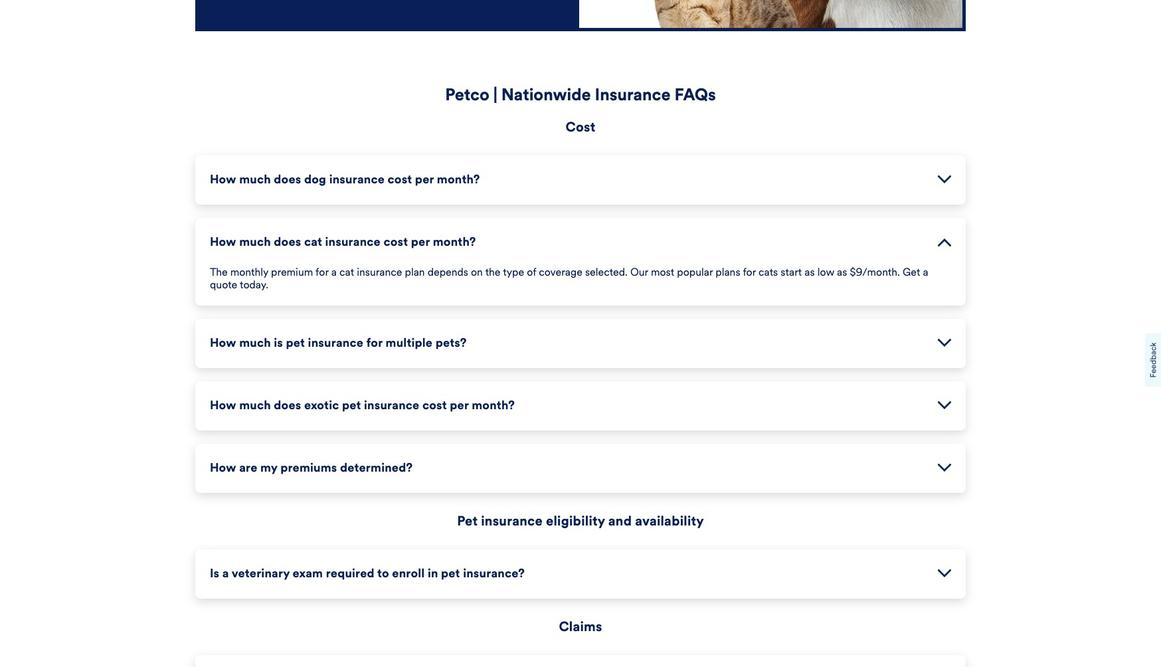 Task type: vqa. For each thing, say whether or not it's contained in the screenshot.
code
no



Task type: locate. For each thing, give the bounding box(es) containing it.
get
[[903, 266, 921, 278]]

a right 'get'
[[924, 266, 929, 278]]

0 horizontal spatial for
[[316, 266, 329, 278]]

eligibility
[[546, 513, 605, 529]]

2 for from the left
[[743, 266, 756, 278]]

plan
[[405, 266, 425, 278]]

1 horizontal spatial for
[[743, 266, 756, 278]]

petco
[[445, 85, 490, 105]]

1 vertical spatial insurance
[[481, 513, 543, 529]]

0 vertical spatial insurance
[[357, 266, 402, 278]]

insurance
[[357, 266, 402, 278], [481, 513, 543, 529]]

0 horizontal spatial a
[[332, 266, 337, 278]]

as right low
[[838, 266, 848, 278]]

cost
[[566, 119, 596, 135]]

1 for from the left
[[316, 266, 329, 278]]

insurance inside the monthly premium for a cat insurance plan depends on                         the type of coverage selected. our most popular plans                         for cats start as low as $9/month. get a quote today.
[[357, 266, 402, 278]]

availability
[[636, 513, 704, 529]]

claims
[[559, 619, 603, 635]]

2 as from the left
[[838, 266, 848, 278]]

1 horizontal spatial insurance
[[481, 513, 543, 529]]

nationwide
[[502, 85, 591, 105]]

the monthly premium for a cat insurance plan depends on                         the type of coverage selected. our most popular plans                         for cats start as low as $9/month. get a quote today.
[[210, 266, 929, 291]]

a left "cat"
[[332, 266, 337, 278]]

heading
[[197, 656, 965, 667]]

for
[[316, 266, 329, 278], [743, 266, 756, 278]]

insurance
[[595, 85, 671, 105]]

for left "cat"
[[316, 266, 329, 278]]

a
[[332, 266, 337, 278], [924, 266, 929, 278]]

0 horizontal spatial insurance
[[357, 266, 402, 278]]

pet insurance eligibility and availability
[[457, 513, 704, 529]]

the
[[210, 266, 228, 278]]

plans
[[716, 266, 741, 278]]

as left low
[[805, 266, 815, 278]]

type
[[503, 266, 524, 278]]

insurance right pet
[[481, 513, 543, 529]]

start
[[781, 266, 802, 278]]

insurance right "cat"
[[357, 266, 402, 278]]

low
[[818, 266, 835, 278]]

for left cats
[[743, 266, 756, 278]]

as
[[805, 266, 815, 278], [838, 266, 848, 278]]

most
[[651, 266, 675, 278]]

1 horizontal spatial a
[[924, 266, 929, 278]]

0 horizontal spatial as
[[805, 266, 815, 278]]

1 horizontal spatial as
[[838, 266, 848, 278]]



Task type: describe. For each thing, give the bounding box(es) containing it.
1 a from the left
[[332, 266, 337, 278]]

2 a from the left
[[924, 266, 929, 278]]

$9/month.
[[850, 266, 901, 278]]

quote
[[210, 278, 237, 291]]

our
[[631, 266, 649, 278]]

cats
[[759, 266, 779, 278]]

pet
[[457, 513, 478, 529]]

of
[[527, 266, 537, 278]]

depends
[[428, 266, 469, 278]]

popular
[[678, 266, 713, 278]]

petco | nationwide insurance faqs
[[445, 85, 716, 105]]

today.
[[240, 278, 269, 291]]

1 as from the left
[[805, 266, 815, 278]]

|
[[494, 85, 498, 105]]

and
[[609, 513, 632, 529]]

premium
[[271, 266, 313, 278]]

cat
[[340, 266, 354, 278]]

on
[[471, 266, 483, 278]]

monthly
[[230, 266, 269, 278]]

coverage
[[539, 266, 583, 278]]

faqs
[[675, 85, 716, 105]]

selected.
[[586, 266, 628, 278]]

the
[[486, 266, 501, 278]]



